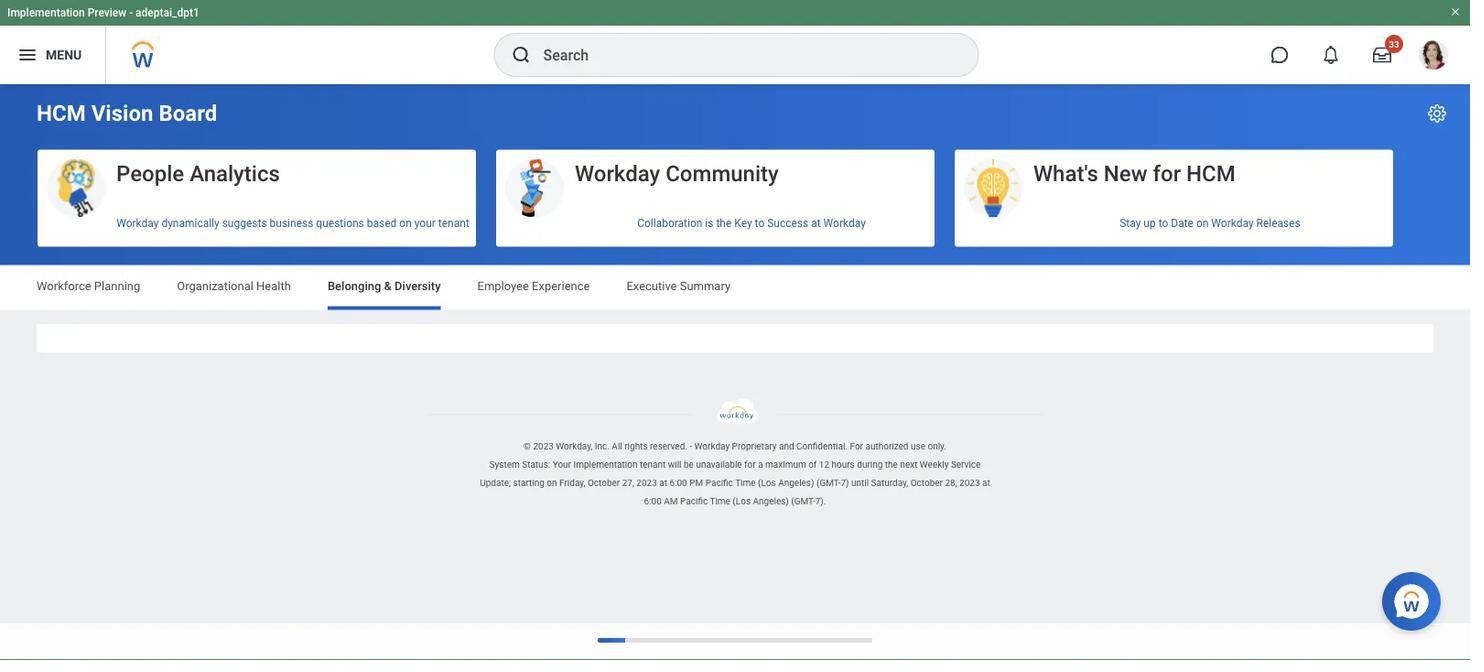 Task type: locate. For each thing, give the bounding box(es) containing it.
unavailable
[[696, 459, 742, 470]]

1 horizontal spatial on
[[547, 477, 557, 488]]

belonging & diversity
[[328, 279, 441, 293]]

(gmt-
[[817, 477, 841, 488], [791, 496, 815, 507]]

for right new
[[1153, 160, 1181, 186]]

1 vertical spatial 6:00
[[644, 496, 662, 507]]

1 horizontal spatial to
[[1159, 217, 1168, 230]]

0 vertical spatial time
[[735, 477, 756, 488]]

6:00 left am
[[644, 496, 662, 507]]

inbox large image
[[1373, 46, 1391, 64]]

-
[[129, 6, 133, 19], [690, 441, 692, 452]]

tenant right your
[[438, 217, 469, 230]]

1 vertical spatial tenant
[[640, 459, 666, 470]]

hcm up 'stay up to date on workday releases'
[[1186, 160, 1236, 186]]

1 vertical spatial -
[[690, 441, 692, 452]]

hcm down menu
[[37, 100, 86, 126]]

1 horizontal spatial the
[[885, 459, 898, 470]]

collaboration
[[637, 217, 702, 230]]

&
[[384, 279, 392, 293]]

12
[[819, 459, 829, 470]]

33
[[1389, 38, 1399, 49]]

0 vertical spatial angeles)
[[778, 477, 814, 488]]

1 horizontal spatial implementation
[[573, 459, 638, 470]]

analytics
[[190, 160, 280, 186]]

1 horizontal spatial time
[[735, 477, 756, 488]]

the
[[716, 217, 732, 230], [885, 459, 898, 470]]

1 horizontal spatial tenant
[[640, 459, 666, 470]]

1 vertical spatial hcm
[[1186, 160, 1236, 186]]

2023 right the 28,
[[959, 477, 980, 488]]

your
[[414, 217, 436, 230]]

executive summary
[[627, 279, 731, 293]]

at up am
[[659, 477, 667, 488]]

1 vertical spatial the
[[885, 459, 898, 470]]

0 horizontal spatial tenant
[[438, 217, 469, 230]]

0 horizontal spatial -
[[129, 6, 133, 19]]

(los
[[758, 477, 776, 488], [733, 496, 751, 507]]

at
[[811, 217, 821, 230], [659, 477, 667, 488], [982, 477, 990, 488]]

the right is
[[716, 217, 732, 230]]

organizational
[[177, 279, 253, 293]]

workday inside collaboration is the key to success at workday link
[[824, 217, 866, 230]]

on right date
[[1196, 217, 1209, 230]]

saturday,
[[871, 477, 908, 488]]

1 vertical spatial implementation
[[573, 459, 638, 470]]

tab list
[[18, 266, 1452, 310]]

1 horizontal spatial hcm
[[1186, 160, 1236, 186]]

0 horizontal spatial at
[[659, 477, 667, 488]]

hcm inside button
[[1186, 160, 1236, 186]]

adeptai_dpt1
[[136, 6, 199, 19]]

©
[[524, 441, 531, 452]]

6:00
[[670, 477, 687, 488], [644, 496, 662, 507]]

1 horizontal spatial 6:00
[[670, 477, 687, 488]]

people analytics button
[[38, 150, 476, 219]]

people analytics
[[116, 160, 280, 186]]

0 horizontal spatial hcm
[[37, 100, 86, 126]]

angeles) down maximum
[[778, 477, 814, 488]]

tenant left will
[[640, 459, 666, 470]]

0 horizontal spatial 6:00
[[644, 496, 662, 507]]

for left a
[[744, 459, 756, 470]]

angeles) down a
[[753, 496, 789, 507]]

0 horizontal spatial implementation
[[7, 6, 85, 19]]

at right success
[[811, 217, 821, 230]]

time
[[735, 477, 756, 488], [710, 496, 730, 507]]

the inside © 2023 workday, inc. all rights reserved. - workday proprietary and confidential. for authorized use only. system status: your implementation tenant will be unavailable for a maximum of 12 hours during the next weekly service update; starting on friday, october 27, 2023 at 6:00 pm pacific time (los angeles) (gmt-7) until saturday, october 28, 2023 at 6:00 am pacific time (los angeles) (gmt-7).
[[885, 459, 898, 470]]

belonging
[[328, 279, 381, 293]]

1 horizontal spatial at
[[811, 217, 821, 230]]

hcm
[[37, 100, 86, 126], [1186, 160, 1236, 186]]

pacific down unavailable
[[706, 477, 733, 488]]

1 october from the left
[[588, 477, 620, 488]]

1 horizontal spatial for
[[1153, 160, 1181, 186]]

to right key
[[755, 217, 765, 230]]

1 horizontal spatial october
[[911, 477, 943, 488]]

on
[[399, 217, 412, 230], [1196, 217, 1209, 230], [547, 477, 557, 488]]

at right the 28,
[[982, 477, 990, 488]]

october
[[588, 477, 620, 488], [911, 477, 943, 488]]

your
[[553, 459, 571, 470]]

implementation up menu dropdown button
[[7, 6, 85, 19]]

experience
[[532, 279, 590, 293]]

october left 27,
[[588, 477, 620, 488]]

1 horizontal spatial (los
[[758, 477, 776, 488]]

6:00 left pm
[[670, 477, 687, 488]]

implementation down inc.
[[573, 459, 638, 470]]

stay
[[1120, 217, 1141, 230]]

0 vertical spatial 6:00
[[670, 477, 687, 488]]

workday up unavailable
[[694, 441, 730, 452]]

success
[[767, 217, 809, 230]]

implementation inside menu banner
[[7, 6, 85, 19]]

2 horizontal spatial on
[[1196, 217, 1209, 230]]

2023 right 27,
[[637, 477, 657, 488]]

on left your
[[399, 217, 412, 230]]

33 button
[[1362, 35, 1403, 75]]

the left next at the right bottom of the page
[[885, 459, 898, 470]]

summary
[[680, 279, 731, 293]]

0 vertical spatial -
[[129, 6, 133, 19]]

for inside © 2023 workday, inc. all rights reserved. - workday proprietary and confidential. for authorized use only. system status: your implementation tenant will be unavailable for a maximum of 12 hours during the next weekly service update; starting on friday, october 27, 2023 at 6:00 pm pacific time (los angeles) (gmt-7) until saturday, october 28, 2023 at 6:00 am pacific time (los angeles) (gmt-7).
[[744, 459, 756, 470]]

1 vertical spatial for
[[744, 459, 756, 470]]

collaboration is the key to success at workday link
[[496, 210, 935, 237]]

main content
[[0, 84, 1470, 368]]

to right up
[[1159, 217, 1168, 230]]

(los down unavailable
[[733, 496, 751, 507]]

workday up collaboration
[[575, 160, 660, 186]]

close environment banner image
[[1450, 6, 1461, 17]]

- inside © 2023 workday, inc. all rights reserved. - workday proprietary and confidential. for authorized use only. system status: your implementation tenant will be unavailable for a maximum of 12 hours during the next weekly service update; starting on friday, october 27, 2023 at 6:00 pm pacific time (los angeles) (gmt-7) until saturday, october 28, 2023 at 6:00 am pacific time (los angeles) (gmt-7).
[[690, 441, 692, 452]]

28,
[[945, 477, 957, 488]]

0 vertical spatial (los
[[758, 477, 776, 488]]

pacific
[[706, 477, 733, 488], [680, 496, 708, 507]]

(los down a
[[758, 477, 776, 488]]

organizational health
[[177, 279, 291, 293]]

hcm vision board
[[37, 100, 217, 126]]

planning
[[94, 279, 140, 293]]

1 vertical spatial (los
[[733, 496, 751, 507]]

0 horizontal spatial october
[[588, 477, 620, 488]]

- up be
[[690, 441, 692, 452]]

workday right success
[[824, 217, 866, 230]]

configure this page image
[[1426, 103, 1448, 124]]

new
[[1104, 160, 1147, 186]]

0 vertical spatial the
[[716, 217, 732, 230]]

on left friday,
[[547, 477, 557, 488]]

angeles)
[[778, 477, 814, 488], [753, 496, 789, 507]]

workforce
[[37, 279, 91, 293]]

workday,
[[556, 441, 593, 452]]

people
[[116, 160, 184, 186]]

0 vertical spatial for
[[1153, 160, 1181, 186]]

workday left releases
[[1211, 217, 1254, 230]]

and
[[779, 441, 794, 452]]

tab list containing workforce planning
[[18, 266, 1452, 310]]

pacific down pm
[[680, 496, 708, 507]]

suggests
[[222, 217, 267, 230]]

2023 right ©
[[533, 441, 554, 452]]

1 horizontal spatial -
[[690, 441, 692, 452]]

0 vertical spatial (gmt-
[[817, 477, 841, 488]]

workday
[[575, 160, 660, 186], [116, 217, 159, 230], [824, 217, 866, 230], [1211, 217, 1254, 230], [694, 441, 730, 452]]

only.
[[928, 441, 946, 452]]

1 vertical spatial time
[[710, 496, 730, 507]]

of
[[808, 459, 817, 470]]

implementation inside © 2023 workday, inc. all rights reserved. - workday proprietary and confidential. for authorized use only. system status: your implementation tenant will be unavailable for a maximum of 12 hours during the next weekly service update; starting on friday, october 27, 2023 at 6:00 pm pacific time (los angeles) (gmt-7) until saturday, october 28, 2023 at 6:00 am pacific time (los angeles) (gmt-7).
[[573, 459, 638, 470]]

for
[[1153, 160, 1181, 186], [744, 459, 756, 470]]

0 vertical spatial implementation
[[7, 6, 85, 19]]

all
[[612, 441, 622, 452]]

footer
[[0, 398, 1470, 510]]

0 horizontal spatial to
[[755, 217, 765, 230]]

2 horizontal spatial 2023
[[959, 477, 980, 488]]

0 horizontal spatial for
[[744, 459, 756, 470]]

(gmt- down 12
[[817, 477, 841, 488]]

0 horizontal spatial (gmt-
[[791, 496, 815, 507]]

0 horizontal spatial 2023
[[533, 441, 554, 452]]

october down weekly
[[911, 477, 943, 488]]

for inside button
[[1153, 160, 1181, 186]]

date
[[1171, 217, 1194, 230]]

up
[[1144, 217, 1156, 230]]

collaboration is the key to success at workday
[[637, 217, 866, 230]]

2023
[[533, 441, 554, 452], [637, 477, 657, 488], [959, 477, 980, 488]]

- right preview
[[129, 6, 133, 19]]

workforce planning
[[37, 279, 140, 293]]

(gmt- down of at the right of page
[[791, 496, 815, 507]]

to
[[755, 217, 765, 230], [1159, 217, 1168, 230]]

implementation
[[7, 6, 85, 19], [573, 459, 638, 470]]



Task type: vqa. For each thing, say whether or not it's contained in the screenshot.
collaboration is the key to success at workday
yes



Task type: describe. For each thing, give the bounding box(es) containing it.
status:
[[522, 459, 550, 470]]

starting
[[513, 477, 545, 488]]

0 vertical spatial tenant
[[438, 217, 469, 230]]

profile logan mcneil image
[[1419, 40, 1448, 73]]

justify image
[[16, 44, 38, 66]]

use
[[911, 441, 925, 452]]

employee
[[477, 279, 529, 293]]

workday dynamically suggests business questions based on your tenant
[[116, 217, 469, 230]]

27,
[[622, 477, 634, 488]]

Search Workday  search field
[[543, 35, 941, 75]]

confidential.
[[796, 441, 848, 452]]

based
[[367, 217, 397, 230]]

7)
[[841, 477, 849, 488]]

1 vertical spatial pacific
[[680, 496, 708, 507]]

is
[[705, 217, 714, 230]]

menu button
[[0, 26, 105, 84]]

footer containing © 2023 workday, inc. all rights reserved. - workday proprietary and confidential. for authorized use only. system status: your implementation tenant will be unavailable for a maximum of 12 hours during the next weekly service update; starting on friday, october 27, 2023 at 6:00 pm pacific time (los angeles) (gmt-7) until saturday, october 28, 2023 at 6:00 am pacific time (los angeles) (gmt-7).
[[0, 398, 1470, 510]]

update;
[[480, 477, 511, 488]]

hours
[[832, 459, 855, 470]]

0 horizontal spatial time
[[710, 496, 730, 507]]

menu banner
[[0, 0, 1470, 84]]

7).
[[815, 496, 826, 507]]

0 horizontal spatial on
[[399, 217, 412, 230]]

will
[[668, 459, 682, 470]]

preview
[[88, 6, 126, 19]]

workday dynamically suggests business questions based on your tenant link
[[38, 210, 476, 237]]

am
[[664, 496, 678, 507]]

employee experience
[[477, 279, 590, 293]]

© 2023 workday, inc. all rights reserved. - workday proprietary and confidential. for authorized use only. system status: your implementation tenant will be unavailable for a maximum of 12 hours during the next weekly service update; starting on friday, october 27, 2023 at 6:00 pm pacific time (los angeles) (gmt-7) until saturday, october 28, 2023 at 6:00 am pacific time (los angeles) (gmt-7).
[[480, 441, 990, 507]]

what's new for hcm
[[1034, 160, 1236, 186]]

weekly
[[920, 459, 949, 470]]

pm
[[689, 477, 703, 488]]

what's
[[1034, 160, 1098, 186]]

- inside menu banner
[[129, 6, 133, 19]]

system
[[489, 459, 520, 470]]

0 horizontal spatial (los
[[733, 496, 751, 507]]

questions
[[316, 217, 364, 230]]

0 vertical spatial pacific
[[706, 477, 733, 488]]

until
[[851, 477, 869, 488]]

be
[[684, 459, 694, 470]]

vision
[[91, 100, 153, 126]]

2 october from the left
[[911, 477, 943, 488]]

service
[[951, 459, 981, 470]]

workday inside © 2023 workday, inc. all rights reserved. - workday proprietary and confidential. for authorized use only. system status: your implementation tenant will be unavailable for a maximum of 12 hours during the next weekly service update; starting on friday, october 27, 2023 at 6:00 pm pacific time (los angeles) (gmt-7) until saturday, october 28, 2023 at 6:00 am pacific time (los angeles) (gmt-7).
[[694, 441, 730, 452]]

workday community button
[[496, 150, 935, 219]]

0 horizontal spatial the
[[716, 217, 732, 230]]

workday down the "people"
[[116, 217, 159, 230]]

maximum
[[765, 459, 806, 470]]

1 to from the left
[[755, 217, 765, 230]]

0 vertical spatial hcm
[[37, 100, 86, 126]]

executive
[[627, 279, 677, 293]]

board
[[159, 100, 217, 126]]

friday,
[[559, 477, 585, 488]]

health
[[256, 279, 291, 293]]

releases
[[1256, 217, 1301, 230]]

a
[[758, 459, 763, 470]]

workday inside stay up to date on workday releases link
[[1211, 217, 1254, 230]]

stay up to date on workday releases link
[[955, 210, 1393, 237]]

stay up to date on workday releases
[[1120, 217, 1301, 230]]

1 horizontal spatial 2023
[[637, 477, 657, 488]]

authorized
[[865, 441, 909, 452]]

reserved.
[[650, 441, 687, 452]]

community
[[666, 160, 779, 186]]

workday community
[[575, 160, 779, 186]]

tenant inside © 2023 workday, inc. all rights reserved. - workday proprietary and confidential. for authorized use only. system status: your implementation tenant will be unavailable for a maximum of 12 hours during the next weekly service update; starting on friday, october 27, 2023 at 6:00 pm pacific time (los angeles) (gmt-7) until saturday, october 28, 2023 at 6:00 am pacific time (los angeles) (gmt-7).
[[640, 459, 666, 470]]

proprietary
[[732, 441, 777, 452]]

inc.
[[595, 441, 610, 452]]

rights
[[624, 441, 648, 452]]

next
[[900, 459, 918, 470]]

main content containing hcm vision board
[[0, 84, 1470, 368]]

2 to from the left
[[1159, 217, 1168, 230]]

on inside © 2023 workday, inc. all rights reserved. - workday proprietary and confidential. for authorized use only. system status: your implementation tenant will be unavailable for a maximum of 12 hours during the next weekly service update; starting on friday, october 27, 2023 at 6:00 pm pacific time (los angeles) (gmt-7) until saturday, october 28, 2023 at 6:00 am pacific time (los angeles) (gmt-7).
[[547, 477, 557, 488]]

1 horizontal spatial (gmt-
[[817, 477, 841, 488]]

notifications large image
[[1322, 46, 1340, 64]]

1 vertical spatial angeles)
[[753, 496, 789, 507]]

workday inside workday community "button"
[[575, 160, 660, 186]]

search image
[[510, 44, 532, 66]]

2 horizontal spatial at
[[982, 477, 990, 488]]

implementation preview -   adeptai_dpt1
[[7, 6, 199, 19]]

diversity
[[395, 279, 441, 293]]

1 vertical spatial (gmt-
[[791, 496, 815, 507]]

menu
[[46, 47, 82, 62]]

dynamically
[[161, 217, 219, 230]]

during
[[857, 459, 883, 470]]

what's new for hcm button
[[955, 150, 1393, 219]]

for
[[850, 441, 863, 452]]

business
[[270, 217, 313, 230]]

key
[[734, 217, 752, 230]]



